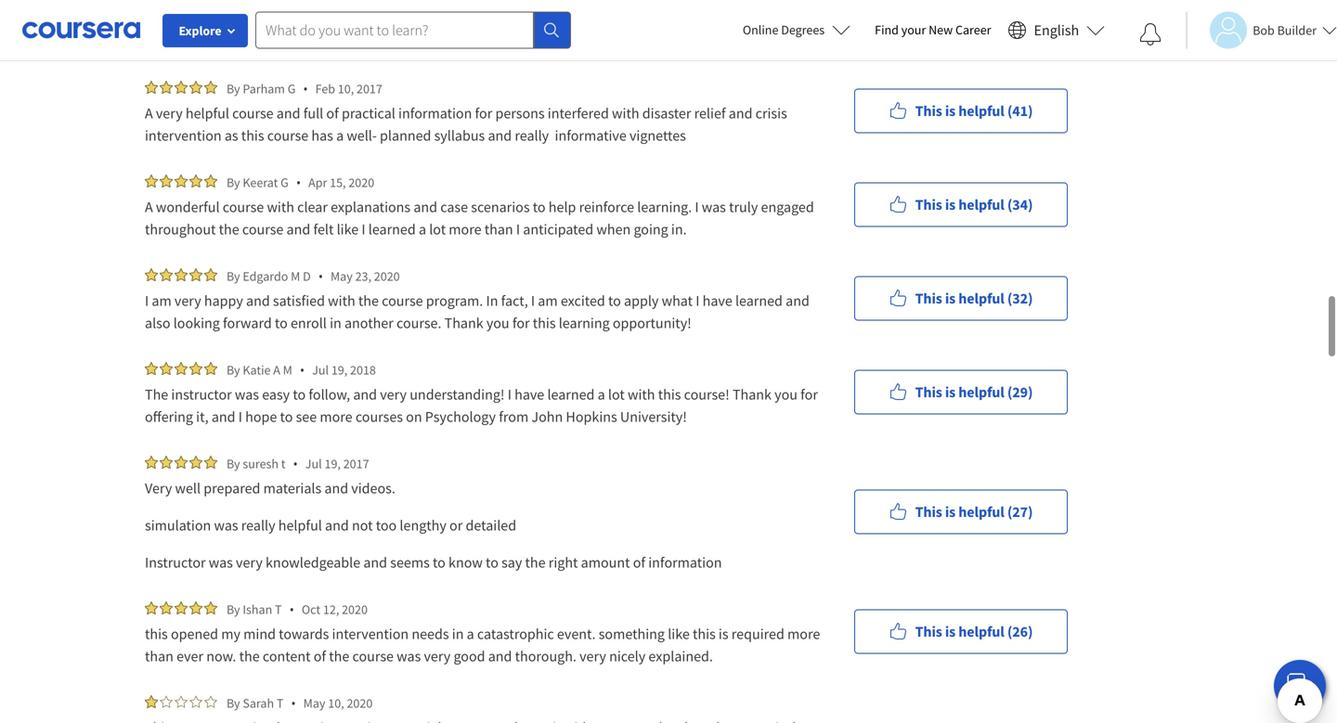 Task type: describe. For each thing, give the bounding box(es) containing it.
persons
[[496, 104, 545, 123]]

with inside the instructor was easy to follow, and very understanding! i have learned a lot with this course! thank you for offering it, and i hope to see more courses on psychology from john hopkins university!
[[628, 385, 655, 404]]

a inside a wonderful course with clear explanations and case scenarios to help reinforce learning. i was truly engaged throughout the course and felt like i learned a lot more than i anticipated when going in.
[[419, 220, 426, 239]]

needs
[[412, 625, 449, 644]]

find your new career link
[[866, 19, 1001, 42]]

bob builder button
[[1186, 12, 1338, 49]]

• for by sarah t • may 10, 2020
[[291, 695, 296, 712]]

anticipated
[[523, 220, 594, 239]]

easy
[[262, 385, 290, 404]]

good
[[454, 647, 485, 666]]

lot inside the instructor was easy to follow, and very understanding! i have learned a lot with this course! thank you for offering it, and i hope to see more courses on psychology from john hopkins university!
[[608, 385, 625, 404]]

thank inside the instructor was easy to follow, and very understanding! i have learned a lot with this course! thank you for offering it, and i hope to see more courses on psychology from john hopkins university!
[[733, 385, 772, 404]]

information inside a very helpful course and full of practical information for persons interfered with disaster relief and crisis intervention as this course has a well- planned syllabus and really  informative vignettes
[[399, 104, 472, 123]]

in.
[[672, 220, 687, 239]]

1 vertical spatial of
[[633, 554, 646, 572]]

is for this is helpful (41)
[[945, 102, 956, 120]]

find
[[875, 21, 899, 38]]

(32)
[[1008, 289, 1033, 308]]

is inside the this opened my mind towards intervention needs in a catastrophic event. something like this is required more than ever now. the content of the course was very good and thorough. very nicely explained.
[[719, 625, 729, 644]]

a inside a very helpful course and full of practical information for persons interfered with disaster relief and crisis intervention as this course has a well- planned syllabus and really  informative vignettes
[[336, 126, 344, 145]]

learned inside a wonderful course with clear explanations and case scenarios to help reinforce learning. i was truly engaged throughout the course and felt like i learned a lot more than i anticipated when going in.
[[369, 220, 416, 239]]

helpful for this is helpful (27)
[[959, 503, 1005, 522]]

bob builder
[[1253, 22, 1317, 39]]

instructor
[[171, 385, 232, 404]]

i up also on the top of the page
[[145, 292, 149, 310]]

know
[[449, 554, 483, 572]]

to left the enroll
[[275, 314, 288, 333]]

courses
[[356, 408, 403, 426]]

thank inside i am very happy and satisfied with the course program. in fact, i am excited to apply what i have learned and also looking forward to enroll in another course. thank you for this learning opportunity!
[[445, 314, 484, 333]]

i right what
[[696, 292, 700, 310]]

excited
[[561, 292, 605, 310]]

opportunity!
[[613, 314, 692, 333]]

to left know
[[433, 554, 446, 572]]

very up ishan
[[236, 554, 263, 572]]

is for this is helpful (29)
[[945, 383, 956, 402]]

or
[[450, 516, 463, 535]]

more for see
[[320, 408, 353, 426]]

in
[[486, 292, 498, 310]]

to inside a wonderful course with clear explanations and case scenarios to help reinforce learning. i was truly engaged throughout the course and felt like i learned a lot more than i anticipated when going in.
[[533, 198, 546, 216]]

i down scenarios
[[516, 220, 520, 239]]

helpful for this is helpful (41)
[[959, 102, 1005, 120]]

felt
[[313, 220, 334, 239]]

by inside by sarah t • may 10, 2020
[[227, 695, 240, 712]]

suresh
[[243, 456, 279, 472]]

m inside the by edgardo m d • may 23, 2020
[[291, 268, 300, 285]]

was down prepared
[[214, 516, 238, 535]]

this is helpful (32)
[[916, 289, 1033, 308]]

this is helpful (29) button
[[855, 370, 1068, 415]]

jul inside by suresh t • jul 19, 2017
[[305, 456, 322, 472]]

may inside by sarah t • may 10, 2020
[[303, 695, 326, 712]]

katie
[[243, 362, 271, 379]]

hope
[[245, 408, 277, 426]]

learned inside the instructor was easy to follow, and very understanding! i have learned a lot with this course! thank you for offering it, and i hope to see more courses on psychology from john hopkins university!
[[548, 385, 595, 404]]

as
[[225, 126, 238, 145]]

by for my
[[227, 601, 240, 618]]

oct
[[302, 601, 321, 618]]

course!
[[684, 385, 730, 404]]

a very helpful course and full of practical information for persons interfered with disaster relief and crisis intervention as this course has a well- planned syllabus and really  informative vignettes
[[145, 104, 790, 145]]

on
[[406, 408, 422, 426]]

of inside the this opened my mind towards intervention needs in a catastrophic event. something like this is required more than ever now. the content of the course was very good and thorough. very nicely explained.
[[314, 647, 326, 666]]

the inside i am very happy and satisfied with the course program. in fact, i am excited to apply what i have learned and also looking forward to enroll in another course. thank you for this learning opportunity!
[[358, 292, 379, 310]]

0 horizontal spatial really
[[241, 516, 276, 535]]

nicely
[[609, 647, 646, 666]]

see
[[296, 408, 317, 426]]

crisis
[[756, 104, 788, 123]]

by for was
[[227, 362, 240, 379]]

is for this is helpful (27)
[[945, 503, 956, 522]]

coursera image
[[22, 15, 140, 45]]

this for this is helpful (26)
[[916, 623, 943, 641]]

i left hope
[[238, 408, 242, 426]]

say
[[502, 554, 522, 572]]

lot inside a wonderful course with clear explanations and case scenarios to help reinforce learning. i was truly engaged throughout the course and felt like i learned a lot more than i anticipated when going in.
[[429, 220, 446, 239]]

explore button
[[163, 14, 248, 47]]

bob
[[1253, 22, 1275, 39]]

i right fact,
[[531, 292, 535, 310]]

for inside i am very happy and satisfied with the course program. in fact, i am excited to apply what i have learned and also looking forward to enroll in another course. thank you for this learning opportunity!
[[513, 314, 530, 333]]

• for by keerat g • apr 15, 2020
[[296, 174, 301, 191]]

2020 inside the by edgardo m d • may 23, 2020
[[374, 268, 400, 285]]

• for by suresh t • jul 19, 2017
[[293, 455, 298, 473]]

content
[[263, 647, 311, 666]]

2020 for by keerat g • apr 15, 2020
[[349, 174, 375, 191]]

this is helpful (41)
[[916, 102, 1033, 120]]

ever
[[177, 647, 203, 666]]

this is helpful (32) button
[[855, 276, 1068, 321]]

has
[[312, 126, 333, 145]]

like inside the this opened my mind towards intervention needs in a catastrophic event. something like this is required more than ever now. the content of the course was very good and thorough. very nicely explained.
[[668, 625, 690, 644]]

very inside a very helpful course and full of practical information for persons interfered with disaster relief and crisis intervention as this course has a well- planned syllabus and really  informative vignettes
[[156, 104, 183, 123]]

to left apply
[[608, 292, 621, 310]]

full
[[303, 104, 323, 123]]

was inside the this opened my mind towards intervention needs in a catastrophic event. something like this is required more than ever now. the content of the course was very good and thorough. very nicely explained.
[[397, 647, 421, 666]]

in inside i am very happy and satisfied with the course program. in fact, i am excited to apply what i have learned and also looking forward to enroll in another course. thank you for this learning opportunity!
[[330, 314, 342, 333]]

2 am from the left
[[538, 292, 558, 310]]

reinforce
[[579, 198, 635, 216]]

what
[[662, 292, 693, 310]]

and inside the this opened my mind towards intervention needs in a catastrophic event. something like this is required more than ever now. the content of the course was very good and thorough. very nicely explained.
[[488, 647, 512, 666]]

i down explanations
[[362, 220, 366, 239]]

simulation
[[145, 516, 211, 535]]

this for this is helpful (32)
[[916, 289, 943, 308]]

15,
[[330, 174, 346, 191]]

2017 for this is helpful (41)
[[357, 80, 383, 97]]

by for very
[[227, 268, 240, 285]]

a inside by katie a m • jul 19, 2018
[[273, 362, 280, 379]]

explained.
[[649, 647, 713, 666]]

follow,
[[309, 385, 350, 404]]

to left say
[[486, 554, 499, 572]]

explore
[[179, 22, 222, 39]]

for inside a very helpful course and full of practical information for persons interfered with disaster relief and crisis intervention as this course has a well- planned syllabus and really  informative vignettes
[[475, 104, 493, 123]]

this up explained. on the bottom of the page
[[693, 625, 716, 644]]

informative
[[555, 126, 627, 145]]

• right d
[[318, 268, 323, 285]]

i up from
[[508, 385, 512, 404]]

What do you want to learn? text field
[[255, 12, 534, 49]]

the
[[145, 385, 168, 404]]

g for and
[[288, 80, 296, 97]]

by for helpful
[[227, 80, 240, 97]]

very down the event.
[[580, 647, 606, 666]]

by suresh t • jul 19, 2017
[[227, 455, 369, 473]]

instructor was very knowledgeable and seems to know to say the right amount of information
[[145, 554, 722, 572]]

your
[[902, 21, 926, 38]]

knowledgeable
[[266, 554, 361, 572]]

was inside the instructor was easy to follow, and very understanding! i have learned a lot with this course! thank you for offering it, and i hope to see more courses on psychology from john hopkins university!
[[235, 385, 259, 404]]

john
[[532, 408, 563, 426]]

this for this is helpful (27)
[[916, 503, 943, 522]]

by for course
[[227, 174, 240, 191]]

more for lot
[[449, 220, 482, 239]]

something
[[599, 625, 665, 644]]

online
[[743, 21, 779, 38]]

seems
[[390, 554, 430, 572]]

the down mind
[[239, 647, 260, 666]]

truly
[[729, 198, 758, 216]]

degrees
[[781, 21, 825, 38]]

• for by ishan t • oct 12, 2020
[[289, 601, 294, 619]]

detailed
[[466, 516, 517, 535]]

event.
[[557, 625, 596, 644]]

helpful for a very helpful course and full of practical information for persons interfered with disaster relief and crisis intervention as this course has a well- planned syllabus and really  informative vignettes
[[186, 104, 229, 123]]

a for a very helpful course and full of practical information for persons interfered with disaster relief and crisis intervention as this course has a well- planned syllabus and really  informative vignettes
[[145, 104, 153, 123]]

hopkins
[[566, 408, 617, 426]]

materials
[[263, 479, 322, 498]]

this is helpful (34) button
[[855, 183, 1068, 227]]

t
[[281, 456, 286, 472]]

(29)
[[1008, 383, 1033, 402]]

very well prepared materials and videos.
[[145, 479, 396, 498]]

is for this is helpful (34)
[[945, 196, 956, 214]]

well-
[[347, 126, 377, 145]]

edgardo
[[243, 268, 288, 285]]

syllabus
[[434, 126, 485, 145]]

with inside a wonderful course with clear explanations and case scenarios to help reinforce learning. i was truly engaged throughout the course and felt like i learned a lot more than i anticipated when going in.
[[267, 198, 294, 216]]

by katie a m • jul 19, 2018
[[227, 361, 376, 379]]

this for this is helpful (29)
[[916, 383, 943, 402]]

mind
[[244, 625, 276, 644]]

this is helpful (29)
[[916, 383, 1033, 402]]

looking
[[173, 314, 220, 333]]

career
[[956, 21, 992, 38]]



Task type: locate. For each thing, give the bounding box(es) containing it.
towards
[[279, 625, 329, 644]]

0 horizontal spatial more
[[320, 408, 353, 426]]

2 vertical spatial of
[[314, 647, 326, 666]]

is inside the "this is helpful (34)" button
[[945, 196, 956, 214]]

t for by sarah t • may 10, 2020
[[277, 695, 284, 712]]

19, inside by katie a m • jul 19, 2018
[[331, 362, 348, 379]]

of right 'full'
[[326, 104, 339, 123]]

have up from
[[515, 385, 545, 404]]

offering
[[145, 408, 193, 426]]

0 vertical spatial 10,
[[338, 80, 354, 97]]

g right parham
[[288, 80, 296, 97]]

with inside i am very happy and satisfied with the course program. in fact, i am excited to apply what i have learned and also looking forward to enroll in another course. thank you for this learning opportunity!
[[328, 292, 355, 310]]

1 vertical spatial you
[[775, 385, 798, 404]]

0 vertical spatial you
[[487, 314, 510, 333]]

1 horizontal spatial information
[[649, 554, 722, 572]]

is for this is helpful (26)
[[945, 623, 956, 641]]

1 vertical spatial in
[[452, 625, 464, 644]]

show notifications image
[[1140, 23, 1162, 46]]

more inside the instructor was easy to follow, and very understanding! i have learned a lot with this course! thank you for offering it, and i hope to see more courses on psychology from john hopkins university!
[[320, 408, 353, 426]]

the right say
[[525, 554, 546, 572]]

builder
[[1278, 22, 1317, 39]]

6 this from the top
[[916, 623, 943, 641]]

1 vertical spatial really
[[241, 516, 276, 535]]

intervention inside the this opened my mind towards intervention needs in a catastrophic event. something like this is required more than ever now. the content of the course was very good and thorough. very nicely explained.
[[332, 625, 409, 644]]

by inside 'by keerat g • apr 15, 2020'
[[227, 174, 240, 191]]

and
[[277, 104, 300, 123], [729, 104, 753, 123], [488, 126, 512, 145], [414, 198, 438, 216], [287, 220, 310, 239], [246, 292, 270, 310], [786, 292, 810, 310], [353, 385, 377, 404], [212, 408, 235, 426], [325, 479, 348, 498], [325, 516, 349, 535], [364, 554, 387, 572], [488, 647, 512, 666]]

i right learning.
[[695, 198, 699, 216]]

helpful
[[959, 102, 1005, 120], [186, 104, 229, 123], [959, 196, 1005, 214], [959, 289, 1005, 308], [959, 383, 1005, 402], [959, 503, 1005, 522], [278, 516, 322, 535], [959, 623, 1005, 641]]

the instructor was easy to follow, and very understanding! i have learned a lot with this course! thank you for offering it, and i hope to see more courses on psychology from john hopkins university!
[[145, 385, 821, 426]]

1 vertical spatial may
[[303, 695, 326, 712]]

the up another at left
[[358, 292, 379, 310]]

t for by ishan t • oct 12, 2020
[[275, 601, 282, 618]]

learned
[[369, 220, 416, 239], [736, 292, 783, 310], [548, 385, 595, 404]]

is left (27)
[[945, 503, 956, 522]]

2020 inside 'by keerat g • apr 15, 2020'
[[349, 174, 375, 191]]

with inside a very helpful course and full of practical information for persons interfered with disaster relief and crisis intervention as this course has a well- planned syllabus and really  informative vignettes
[[612, 104, 640, 123]]

0 horizontal spatial star image
[[160, 696, 173, 709]]

(26)
[[1008, 623, 1033, 641]]

course inside i am very happy and satisfied with the course program. in fact, i am excited to apply what i have learned and also looking forward to enroll in another course. thank you for this learning opportunity!
[[382, 292, 423, 310]]

2 vertical spatial for
[[801, 385, 818, 404]]

feb
[[315, 80, 335, 97]]

star image
[[175, 696, 188, 709]]

intervention down 12,
[[332, 625, 409, 644]]

1 vertical spatial for
[[513, 314, 530, 333]]

this left (34) at right
[[916, 196, 943, 214]]

5 this from the top
[[916, 503, 943, 522]]

of inside a very helpful course and full of practical information for persons interfered with disaster relief and crisis intervention as this course has a well- planned syllabus and really  informative vignettes
[[326, 104, 339, 123]]

learned inside i am very happy and satisfied with the course program. in fact, i am excited to apply what i have learned and also looking forward to enroll in another course. thank you for this learning opportunity!
[[736, 292, 783, 310]]

0 vertical spatial really
[[515, 126, 549, 145]]

filled star image
[[145, 81, 158, 94], [160, 81, 173, 94], [175, 81, 188, 94], [145, 175, 158, 188], [160, 175, 173, 188], [189, 175, 203, 188], [160, 362, 173, 375], [189, 362, 203, 375], [204, 362, 217, 375], [145, 456, 158, 469], [160, 456, 173, 469], [175, 456, 188, 469], [189, 456, 203, 469], [160, 602, 173, 615], [175, 602, 188, 615], [189, 602, 203, 615]]

• left apr
[[296, 174, 301, 191]]

19, left 2018
[[331, 362, 348, 379]]

0 vertical spatial jul
[[312, 362, 329, 379]]

this for this is helpful (41)
[[916, 102, 943, 120]]

g for clear
[[281, 174, 289, 191]]

of down towards
[[314, 647, 326, 666]]

understanding!
[[410, 385, 505, 404]]

0 vertical spatial more
[[449, 220, 482, 239]]

thank down program.
[[445, 314, 484, 333]]

learning.
[[637, 198, 692, 216]]

very inside the instructor was easy to follow, and very understanding! i have learned a lot with this course! thank you for offering it, and i hope to see more courses on psychology from john hopkins university!
[[380, 385, 407, 404]]

g inside 'by keerat g • apr 15, 2020'
[[281, 174, 289, 191]]

you right the course! on the bottom right of page
[[775, 385, 798, 404]]

2 horizontal spatial for
[[801, 385, 818, 404]]

happy
[[204, 292, 243, 310]]

2017 for this is helpful (27)
[[343, 456, 369, 472]]

t right ishan
[[275, 601, 282, 618]]

like inside a wonderful course with clear explanations and case scenarios to help reinforce learning. i was truly engaged throughout the course and felt like i learned a lot more than i anticipated when going in.
[[337, 220, 359, 239]]

1 horizontal spatial intervention
[[332, 625, 409, 644]]

was up hope
[[235, 385, 259, 404]]

my
[[221, 625, 241, 644]]

program.
[[426, 292, 483, 310]]

1 horizontal spatial for
[[513, 314, 530, 333]]

1 vertical spatial learned
[[736, 292, 783, 310]]

12,
[[323, 601, 339, 618]]

1 vertical spatial lot
[[608, 385, 625, 404]]

a right has
[[336, 126, 344, 145]]

learned up the hopkins
[[548, 385, 595, 404]]

a up good
[[467, 625, 474, 644]]

the down towards
[[329, 647, 350, 666]]

this inside the instructor was easy to follow, and very understanding! i have learned a lot with this course! thank you for offering it, and i hope to see more courses on psychology from john hopkins university!
[[658, 385, 681, 404]]

thank
[[445, 314, 484, 333], [733, 385, 772, 404]]

by edgardo m d • may 23, 2020
[[227, 268, 400, 285]]

by inside by suresh t • jul 19, 2017
[[227, 456, 240, 472]]

1 vertical spatial g
[[281, 174, 289, 191]]

2020 for by ishan t • oct 12, 2020
[[342, 601, 368, 618]]

0 vertical spatial m
[[291, 268, 300, 285]]

in up good
[[452, 625, 464, 644]]

with up university!
[[628, 385, 655, 404]]

than left ever
[[145, 647, 174, 666]]

7 by from the top
[[227, 695, 240, 712]]

is inside this is helpful (29) button
[[945, 383, 956, 402]]

10, inside by parham g • feb 10, 2017
[[338, 80, 354, 97]]

1 horizontal spatial learned
[[548, 385, 595, 404]]

have
[[703, 292, 733, 310], [515, 385, 545, 404]]

helpful up as
[[186, 104, 229, 123]]

right
[[549, 554, 578, 572]]

by left parham
[[227, 80, 240, 97]]

19,
[[331, 362, 348, 379], [325, 456, 341, 472]]

with down 23,
[[328, 292, 355, 310]]

with down 'by keerat g • apr 15, 2020'
[[267, 198, 294, 216]]

to left help
[[533, 198, 546, 216]]

chat with us image
[[1286, 672, 1315, 701]]

helpful for this is helpful (26)
[[959, 623, 1005, 641]]

to right easy
[[293, 385, 306, 404]]

helpful left (32)
[[959, 289, 1005, 308]]

may
[[331, 268, 353, 285], [303, 695, 326, 712]]

10,
[[338, 80, 354, 97], [328, 695, 344, 712]]

helpful for this is helpful (32)
[[959, 289, 1005, 308]]

0 vertical spatial may
[[331, 268, 353, 285]]

2 vertical spatial a
[[273, 362, 280, 379]]

this left (32)
[[916, 289, 943, 308]]

not
[[352, 516, 373, 535]]

information
[[399, 104, 472, 123], [649, 554, 722, 572]]

is left (34) at right
[[945, 196, 956, 214]]

2 star image from the left
[[189, 696, 203, 709]]

3 star image from the left
[[204, 696, 217, 709]]

10, down towards
[[328, 695, 344, 712]]

0 horizontal spatial intervention
[[145, 126, 222, 145]]

this down find your new career "link"
[[916, 102, 943, 120]]

m left d
[[291, 268, 300, 285]]

filled star image
[[189, 81, 203, 94], [204, 81, 217, 94], [175, 175, 188, 188], [204, 175, 217, 188], [145, 268, 158, 281], [160, 268, 173, 281], [175, 268, 188, 281], [189, 268, 203, 281], [204, 268, 217, 281], [145, 362, 158, 375], [175, 362, 188, 375], [204, 456, 217, 469], [145, 602, 158, 615], [204, 602, 217, 615], [145, 696, 158, 709]]

learning
[[559, 314, 610, 333]]

0 vertical spatial thank
[[445, 314, 484, 333]]

1 vertical spatial 10,
[[328, 695, 344, 712]]

1 horizontal spatial like
[[668, 625, 690, 644]]

course
[[232, 104, 274, 123], [267, 126, 309, 145], [223, 198, 264, 216], [242, 220, 284, 239], [382, 292, 423, 310], [353, 647, 394, 666]]

star image
[[160, 696, 173, 709], [189, 696, 203, 709], [204, 696, 217, 709]]

5 by from the top
[[227, 456, 240, 472]]

more down case
[[449, 220, 482, 239]]

1 vertical spatial information
[[649, 554, 722, 572]]

for inside the instructor was easy to follow, and very understanding! i have learned a lot with this course! thank you for offering it, and i hope to see more courses on psychology from john hopkins university!
[[801, 385, 818, 404]]

a for a wonderful course with clear explanations and case scenarios to help reinforce learning. i was truly engaged throughout the course and felt like i learned a lot more than i anticipated when going in.
[[145, 198, 153, 216]]

0 horizontal spatial like
[[337, 220, 359, 239]]

4 by from the top
[[227, 362, 240, 379]]

lot up the hopkins
[[608, 385, 625, 404]]

really inside a very helpful course and full of practical information for persons interfered with disaster relief and crisis intervention as this course has a well- planned syllabus and really  informative vignettes
[[515, 126, 549, 145]]

this is helpful (41) button
[[855, 89, 1068, 133]]

interfered
[[548, 104, 609, 123]]

like up explained. on the bottom of the page
[[668, 625, 690, 644]]

by keerat g • apr 15, 2020
[[227, 174, 375, 191]]

0 vertical spatial for
[[475, 104, 493, 123]]

0 vertical spatial intervention
[[145, 126, 222, 145]]

1 star image from the left
[[160, 696, 173, 709]]

with
[[612, 104, 640, 123], [267, 198, 294, 216], [328, 292, 355, 310], [628, 385, 655, 404]]

fact,
[[501, 292, 528, 310]]

10, for by parham g • feb 10, 2017
[[338, 80, 354, 97]]

is inside this is helpful (32) button
[[945, 289, 956, 308]]

is inside this is helpful (41) button
[[945, 102, 956, 120]]

by left sarah
[[227, 695, 240, 712]]

may left 23,
[[331, 268, 353, 285]]

amount
[[581, 554, 630, 572]]

helpful left (41)
[[959, 102, 1005, 120]]

0 horizontal spatial learned
[[369, 220, 416, 239]]

10, inside by sarah t • may 10, 2020
[[328, 695, 344, 712]]

1 vertical spatial 2017
[[343, 456, 369, 472]]

now.
[[206, 647, 236, 666]]

0 horizontal spatial am
[[152, 292, 172, 310]]

in inside the this opened my mind towards intervention needs in a catastrophic event. something like this is required more than ever now. the content of the course was very good and thorough. very nicely explained.
[[452, 625, 464, 644]]

0 horizontal spatial for
[[475, 104, 493, 123]]

0 vertical spatial lot
[[429, 220, 446, 239]]

a inside the instructor was easy to follow, and very understanding! i have learned a lot with this course! thank you for offering it, and i hope to see more courses on psychology from john hopkins university!
[[598, 385, 605, 404]]

3 by from the top
[[227, 268, 240, 285]]

by inside by katie a m • jul 19, 2018
[[227, 362, 240, 379]]

with up vignettes
[[612, 104, 640, 123]]

1 vertical spatial thank
[[733, 385, 772, 404]]

1 horizontal spatial you
[[775, 385, 798, 404]]

2 vertical spatial more
[[788, 625, 820, 644]]

1 vertical spatial more
[[320, 408, 353, 426]]

2018
[[350, 362, 376, 379]]

1 this from the top
[[916, 102, 943, 120]]

engaged
[[761, 198, 814, 216]]

this
[[916, 102, 943, 120], [916, 196, 943, 214], [916, 289, 943, 308], [916, 383, 943, 402], [916, 503, 943, 522], [916, 623, 943, 641]]

2 horizontal spatial learned
[[736, 292, 783, 310]]

1 by from the top
[[227, 80, 240, 97]]

may down 'content' at the left bottom
[[303, 695, 326, 712]]

1 vertical spatial m
[[283, 362, 292, 379]]

english button
[[1001, 0, 1113, 60]]

have right what
[[703, 292, 733, 310]]

the
[[219, 220, 239, 239], [358, 292, 379, 310], [525, 554, 546, 572], [239, 647, 260, 666], [329, 647, 350, 666]]

intervention inside a very helpful course and full of practical information for persons interfered with disaster relief and crisis intervention as this course has a well- planned syllabus and really  informative vignettes
[[145, 126, 222, 145]]

university!
[[620, 408, 687, 426]]

1 vertical spatial a
[[145, 198, 153, 216]]

really
[[515, 126, 549, 145], [241, 516, 276, 535]]

helpful for this is helpful (29)
[[959, 383, 1005, 402]]

a
[[145, 104, 153, 123], [145, 198, 153, 216], [273, 362, 280, 379]]

10, for by sarah t • may 10, 2020
[[328, 695, 344, 712]]

2 horizontal spatial more
[[788, 625, 820, 644]]

1 horizontal spatial may
[[331, 268, 353, 285]]

1 vertical spatial jul
[[305, 456, 322, 472]]

this left (29)
[[916, 383, 943, 402]]

helpful down materials
[[278, 516, 322, 535]]

0 vertical spatial 19,
[[331, 362, 348, 379]]

help
[[549, 198, 576, 216]]

am
[[152, 292, 172, 310], [538, 292, 558, 310]]

1 horizontal spatial star image
[[189, 696, 203, 709]]

online degrees button
[[728, 9, 866, 50]]

going
[[634, 220, 669, 239]]

very
[[145, 479, 172, 498]]

really down very well prepared materials and videos. on the left bottom of page
[[241, 516, 276, 535]]

lengthy
[[400, 516, 447, 535]]

19, inside by suresh t • jul 19, 2017
[[325, 456, 341, 472]]

more inside the this opened my mind towards intervention needs in a catastrophic event. something like this is required more than ever now. the content of the course was very good and thorough. very nicely explained.
[[788, 625, 820, 644]]

is for this is helpful (32)
[[945, 289, 956, 308]]

jul
[[312, 362, 329, 379], [305, 456, 322, 472]]

helpful left (29)
[[959, 383, 1005, 402]]

learned down explanations
[[369, 220, 416, 239]]

0 horizontal spatial in
[[330, 314, 342, 333]]

helpful left (26)
[[959, 623, 1005, 641]]

a inside a very helpful course and full of practical information for persons interfered with disaster relief and crisis intervention as this course has a well- planned syllabus and really  informative vignettes
[[145, 104, 153, 123]]

1 horizontal spatial thank
[[733, 385, 772, 404]]

this is helpful (26)
[[916, 623, 1033, 641]]

2 this from the top
[[916, 196, 943, 214]]

clear
[[297, 198, 328, 216]]

is left (32)
[[945, 289, 956, 308]]

may inside the by edgardo m d • may 23, 2020
[[331, 268, 353, 285]]

3 this from the top
[[916, 289, 943, 308]]

than inside the this opened my mind towards intervention needs in a catastrophic event. something like this is required more than ever now. the content of the course was very good and thorough. very nicely explained.
[[145, 647, 174, 666]]

really down persons
[[515, 126, 549, 145]]

1 horizontal spatial in
[[452, 625, 464, 644]]

0 vertical spatial of
[[326, 104, 339, 123]]

from
[[499, 408, 529, 426]]

by inside the by edgardo m d • may 23, 2020
[[227, 268, 240, 285]]

0 horizontal spatial lot
[[429, 220, 446, 239]]

0 horizontal spatial you
[[487, 314, 510, 333]]

by up happy
[[227, 268, 240, 285]]

have inside the instructor was easy to follow, and very understanding! i have learned a lot with this course! thank you for offering it, and i hope to see more courses on psychology from john hopkins university!
[[515, 385, 545, 404]]

0 horizontal spatial than
[[145, 647, 174, 666]]

2 by from the top
[[227, 174, 240, 191]]

more inside a wonderful course with clear explanations and case scenarios to help reinforce learning. i was truly engaged throughout the course and felt like i learned a lot more than i anticipated when going in.
[[449, 220, 482, 239]]

1 vertical spatial than
[[145, 647, 174, 666]]

1 horizontal spatial than
[[485, 220, 513, 239]]

apr
[[308, 174, 327, 191]]

than inside a wonderful course with clear explanations and case scenarios to help reinforce learning. i was truly engaged throughout the course and felt like i learned a lot more than i anticipated when going in.
[[485, 220, 513, 239]]

this left learning in the top of the page
[[533, 314, 556, 333]]

2017 up practical on the left of page
[[357, 80, 383, 97]]

10, right feb
[[338, 80, 354, 97]]

2017 inside by suresh t • jul 19, 2017
[[343, 456, 369, 472]]

videos.
[[351, 479, 396, 498]]

by inside by ishan t • oct 12, 2020
[[227, 601, 240, 618]]

0 vertical spatial 2017
[[357, 80, 383, 97]]

• left feb
[[303, 80, 308, 98]]

2020 for by sarah t • may 10, 2020
[[347, 695, 373, 712]]

this right as
[[241, 126, 264, 145]]

more
[[449, 220, 482, 239], [320, 408, 353, 426], [788, 625, 820, 644]]

2 horizontal spatial star image
[[204, 696, 217, 709]]

this inside a very helpful course and full of practical information for persons interfered with disaster relief and crisis intervention as this course has a well- planned syllabus and really  informative vignettes
[[241, 126, 264, 145]]

this for this is helpful (34)
[[916, 196, 943, 214]]

this up university!
[[658, 385, 681, 404]]

0 vertical spatial learned
[[369, 220, 416, 239]]

1 horizontal spatial really
[[515, 126, 549, 145]]

0 vertical spatial information
[[399, 104, 472, 123]]

is inside this is helpful (27) button
[[945, 503, 956, 522]]

intervention left as
[[145, 126, 222, 145]]

23,
[[355, 268, 372, 285]]

(41)
[[1008, 102, 1033, 120]]

by left katie
[[227, 362, 240, 379]]

a inside the this opened my mind towards intervention needs in a catastrophic event. something like this is required more than ever now. the content of the course was very good and thorough. very nicely explained.
[[467, 625, 474, 644]]

very up looking
[[175, 292, 201, 310]]

• for by parham g • feb 10, 2017
[[303, 80, 308, 98]]

apply
[[624, 292, 659, 310]]

1 horizontal spatial am
[[538, 292, 558, 310]]

2020 inside by sarah t • may 10, 2020
[[347, 695, 373, 712]]

4 this from the top
[[916, 383, 943, 402]]

lot
[[429, 220, 446, 239], [608, 385, 625, 404]]

m up easy
[[283, 362, 292, 379]]

ishan
[[243, 601, 272, 618]]

opened
[[171, 625, 218, 644]]

prepared
[[204, 479, 260, 498]]

a up the hopkins
[[598, 385, 605, 404]]

0 vertical spatial like
[[337, 220, 359, 239]]

1 horizontal spatial have
[[703, 292, 733, 310]]

very
[[156, 104, 183, 123], [175, 292, 201, 310], [380, 385, 407, 404], [236, 554, 263, 572], [424, 647, 451, 666], [580, 647, 606, 666]]

is inside this is helpful (26) button
[[945, 623, 956, 641]]

1 vertical spatial intervention
[[332, 625, 409, 644]]

vignettes
[[630, 126, 686, 145]]

was down needs
[[397, 647, 421, 666]]

satisfied
[[273, 292, 325, 310]]

is left (26)
[[945, 623, 956, 641]]

this inside i am very happy and satisfied with the course program. in fact, i am excited to apply what i have learned and also looking forward to enroll in another course. thank you for this learning opportunity!
[[533, 314, 556, 333]]

by inside by parham g • feb 10, 2017
[[227, 80, 240, 97]]

english
[[1034, 21, 1080, 39]]

is
[[945, 102, 956, 120], [945, 196, 956, 214], [945, 289, 956, 308], [945, 383, 956, 402], [945, 503, 956, 522], [945, 623, 956, 641], [719, 625, 729, 644]]

very down needs
[[424, 647, 451, 666]]

was right instructor
[[209, 554, 233, 572]]

1 horizontal spatial lot
[[608, 385, 625, 404]]

of right amount
[[633, 554, 646, 572]]

1 am from the left
[[152, 292, 172, 310]]

by left ishan
[[227, 601, 240, 618]]

this left (27)
[[916, 503, 943, 522]]

course.
[[397, 314, 442, 333]]

1 vertical spatial t
[[277, 695, 284, 712]]

helpful left (34) at right
[[959, 196, 1005, 214]]

None search field
[[255, 12, 571, 49]]

very inside i am very happy and satisfied with the course program. in fact, i am excited to apply what i have learned and also looking forward to enroll in another course. thank you for this learning opportunity!
[[175, 292, 201, 310]]

information right amount
[[649, 554, 722, 572]]

0 vertical spatial t
[[275, 601, 282, 618]]

1 vertical spatial like
[[668, 625, 690, 644]]

g right keerat
[[281, 174, 289, 191]]

1 vertical spatial 19,
[[325, 456, 341, 472]]

more right required
[[788, 625, 820, 644]]

0 vertical spatial than
[[485, 220, 513, 239]]

jul up follow,
[[312, 362, 329, 379]]

was left the truly
[[702, 198, 726, 216]]

t inside by ishan t • oct 12, 2020
[[275, 601, 282, 618]]

0 horizontal spatial may
[[303, 695, 326, 712]]

you inside the instructor was easy to follow, and very understanding! i have learned a lot with this course! thank you for offering it, and i hope to see more courses on psychology from john hopkins university!
[[775, 385, 798, 404]]

2017 inside by parham g • feb 10, 2017
[[357, 80, 383, 97]]

2 vertical spatial learned
[[548, 385, 595, 404]]

this left opened
[[145, 625, 168, 644]]

very up courses
[[380, 385, 407, 404]]

have inside i am very happy and satisfied with the course program. in fact, i am excited to apply what i have learned and also looking forward to enroll in another course. thank you for this learning opportunity!
[[703, 292, 733, 310]]

1 vertical spatial have
[[515, 385, 545, 404]]

practical
[[342, 104, 396, 123]]

1 horizontal spatial more
[[449, 220, 482, 239]]

to left see in the bottom of the page
[[280, 408, 293, 426]]

thank right the course! on the bottom right of page
[[733, 385, 772, 404]]

was
[[702, 198, 726, 216], [235, 385, 259, 404], [214, 516, 238, 535], [209, 554, 233, 572], [397, 647, 421, 666]]

is left (41)
[[945, 102, 956, 120]]

jul inside by katie a m • jul 19, 2018
[[312, 362, 329, 379]]

throughout
[[145, 220, 216, 239]]

was inside a wonderful course with clear explanations and case scenarios to help reinforce learning. i was truly engaged throughout the course and felt like i learned a lot more than i anticipated when going in.
[[702, 198, 726, 216]]

0 vertical spatial g
[[288, 80, 296, 97]]

0 horizontal spatial thank
[[445, 314, 484, 333]]

helpful inside a very helpful course and full of practical information for persons interfered with disaster relief and crisis intervention as this course has a well- planned syllabus and really  informative vignettes
[[186, 104, 229, 123]]

also
[[145, 314, 170, 333]]

0 vertical spatial a
[[145, 104, 153, 123]]

0 vertical spatial have
[[703, 292, 733, 310]]

by parham g • feb 10, 2017
[[227, 80, 383, 98]]

g inside by parham g • feb 10, 2017
[[288, 80, 296, 97]]

to
[[533, 198, 546, 216], [608, 292, 621, 310], [275, 314, 288, 333], [293, 385, 306, 404], [280, 408, 293, 426], [433, 554, 446, 572], [486, 554, 499, 572]]

you inside i am very happy and satisfied with the course program. in fact, i am excited to apply what i have learned and also looking forward to enroll in another course. thank you for this learning opportunity!
[[487, 314, 510, 333]]

course inside the this opened my mind towards intervention needs in a catastrophic event. something like this is required more than ever now. the content of the course was very good and thorough. very nicely explained.
[[353, 647, 394, 666]]

this left (26)
[[916, 623, 943, 641]]

2020 inside by ishan t • oct 12, 2020
[[342, 601, 368, 618]]

more down follow,
[[320, 408, 353, 426]]

t inside by sarah t • may 10, 2020
[[277, 695, 284, 712]]

helpful for this is helpful (34)
[[959, 196, 1005, 214]]

another
[[345, 314, 394, 333]]

i am very happy and satisfied with the course program. in fact, i am excited to apply what i have learned and also looking forward to enroll in another course. thank you for this learning opportunity!
[[145, 292, 813, 333]]

the down wonderful
[[219, 220, 239, 239]]

am up also on the top of the page
[[152, 292, 172, 310]]

0 horizontal spatial have
[[515, 385, 545, 404]]

new
[[929, 21, 953, 38]]

in right the enroll
[[330, 314, 342, 333]]

a inside a wonderful course with clear explanations and case scenarios to help reinforce learning. i was truly engaged throughout the course and felt like i learned a lot more than i anticipated when going in.
[[145, 198, 153, 216]]

0 horizontal spatial information
[[399, 104, 472, 123]]

helpful left (27)
[[959, 503, 1005, 522]]

explanations
[[331, 198, 411, 216]]

the inside a wonderful course with clear explanations and case scenarios to help reinforce learning. i was truly engaged throughout the course and felt like i learned a lot more than i anticipated when going in.
[[219, 220, 239, 239]]

6 by from the top
[[227, 601, 240, 618]]

• right katie
[[300, 361, 305, 379]]

parham
[[243, 80, 285, 97]]

m inside by katie a m • jul 19, 2018
[[283, 362, 292, 379]]

0 vertical spatial in
[[330, 314, 342, 333]]

is left (29)
[[945, 383, 956, 402]]



Task type: vqa. For each thing, say whether or not it's contained in the screenshot.
need within the no work experience is necessary. you will need either an engineering background or strong preparation in a field such as physics or math to enroll for this program.
no



